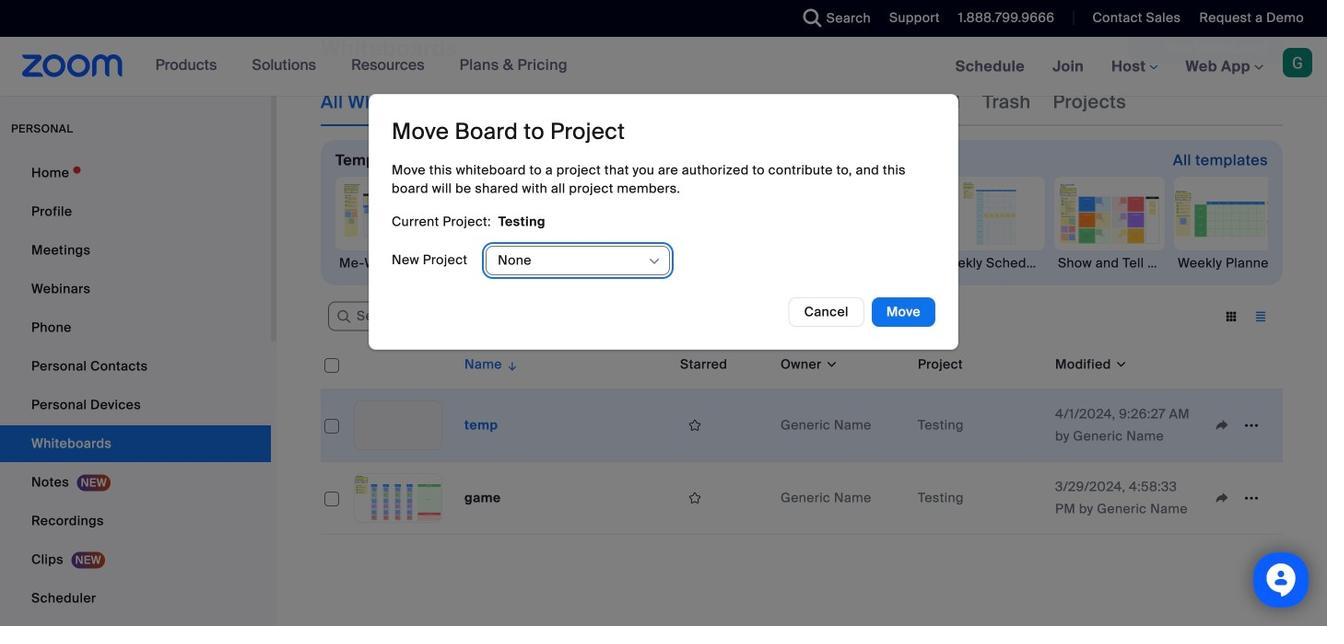 Task type: vqa. For each thing, say whether or not it's contained in the screenshot.
The Clear Style icon at the right top of the page
no



Task type: locate. For each thing, give the bounding box(es) containing it.
game element
[[465, 490, 501, 507]]

thumbnail of temp image
[[355, 402, 441, 450]]

dialog
[[369, 94, 959, 350]]

heading
[[392, 118, 625, 146]]

product information navigation
[[142, 37, 581, 96]]

show options image
[[647, 254, 662, 269]]

arrow down image
[[502, 354, 519, 376]]

application
[[1129, 34, 1283, 64], [321, 341, 1283, 535], [680, 412, 766, 440], [680, 485, 766, 512]]

temp, modified at apr 01, 2024 by generic name, link image
[[354, 401, 442, 451]]

personal menu menu
[[0, 155, 271, 627]]

tabs of all whiteboard page tab list
[[321, 78, 1126, 126]]

list mode, selected image
[[1246, 309, 1276, 325]]

learning experience canvas element
[[575, 254, 686, 273]]

banner
[[0, 37, 1327, 97]]

thumbnail of game image
[[355, 475, 441, 523]]

show and tell with a twist element
[[1054, 254, 1165, 273]]

grid mode, not selected image
[[1217, 309, 1246, 325]]



Task type: describe. For each thing, give the bounding box(es) containing it.
meetings navigation
[[942, 37, 1327, 97]]

temp element
[[465, 417, 498, 434]]

fun fact element
[[455, 254, 566, 273]]

weekly planner element
[[1174, 254, 1285, 273]]

Search text field
[[328, 302, 485, 332]]

me-we-us retrospective element
[[335, 254, 446, 273]]

weekly schedule element
[[935, 254, 1045, 273]]



